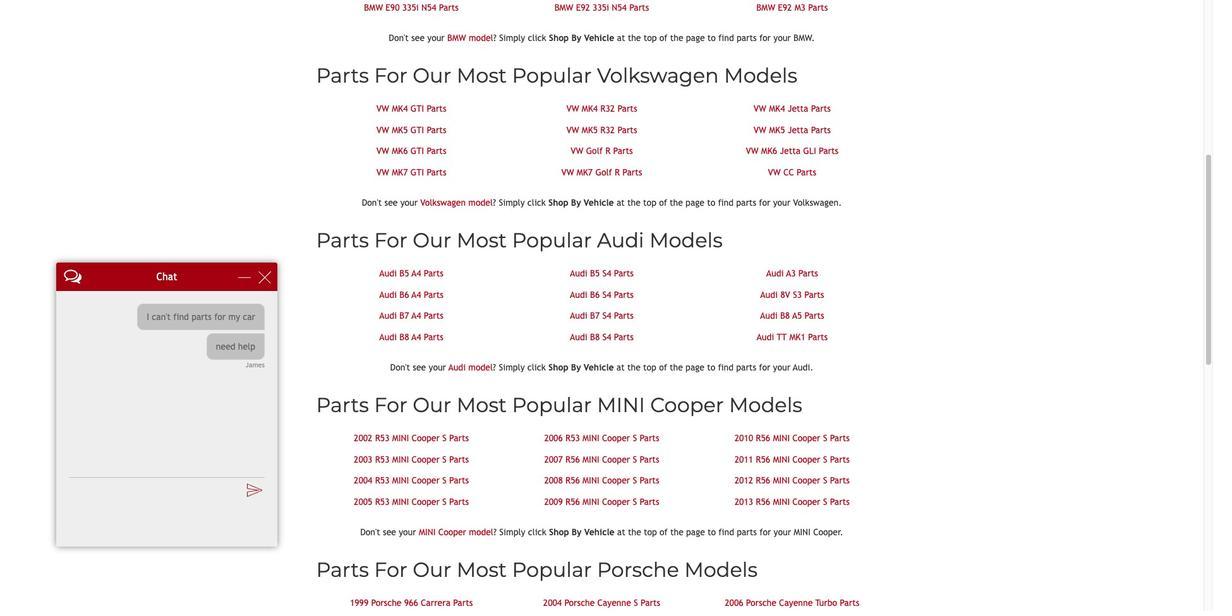 Task type: locate. For each thing, give the bounding box(es) containing it.
1 mk6 from the left
[[392, 146, 408, 156]]

audi for audi tt mk1 parts
[[757, 332, 774, 342]]

m3
[[795, 2, 806, 12]]

a4 up audi b8 a4 parts link
[[412, 311, 421, 321]]

1 335i from the left
[[402, 2, 419, 12]]

gti for mk6
[[411, 146, 424, 156]]

don't down vw mk7 gti parts
[[362, 198, 382, 208]]

s for 2007 r56 mini cooper s parts
[[633, 455, 637, 465]]

1 cayenne from the left
[[598, 598, 631, 609]]

1 most from the top
[[457, 63, 507, 88]]

s for 2009 r56 mini cooper s parts
[[633, 497, 637, 507]]

0 horizontal spatial 2006
[[544, 433, 563, 444]]

most
[[457, 63, 507, 88], [457, 228, 507, 253], [457, 393, 507, 418], [457, 558, 507, 583]]

0 horizontal spatial e92
[[576, 2, 590, 12]]

mini for 2007 r56 mini cooper s parts
[[583, 455, 599, 465]]

porsche for 1999 porsche 966 carrera parts
[[371, 598, 402, 609]]

porsche
[[597, 558, 679, 583], [371, 598, 402, 609], [565, 598, 595, 609], [746, 598, 777, 609]]

1 horizontal spatial 2004
[[543, 598, 562, 609]]

find for bmw.
[[719, 33, 734, 43]]

don't see your mini cooper model ? simply click shop by vehicle at the top of the page to find parts for your mini cooper.
[[360, 528, 843, 538]]

b5 up audi b6 s4 parts at the top of the page
[[590, 269, 600, 279]]

1 horizontal spatial n54
[[612, 2, 627, 12]]

3 ? from the top
[[493, 363, 496, 373]]

r53 down '2003 r53 mini cooper s parts' link
[[375, 476, 390, 486]]

for down 'vw cc parts' link
[[759, 198, 771, 208]]

jetta for mk4
[[788, 104, 809, 114]]

s4 for b7
[[602, 311, 611, 321]]

n54 right e90
[[421, 2, 436, 12]]

mk7 down "vw golf r parts" link
[[577, 167, 593, 177]]

porsche for 2006 porsche cayenne turbo parts
[[746, 598, 777, 609]]

3 top from the top
[[643, 363, 656, 373]]

1 horizontal spatial mk7
[[577, 167, 593, 177]]

click down 2009
[[528, 528, 546, 538]]

your down the 2005 r53 mini cooper s parts link
[[399, 528, 416, 538]]

mk5 up vw mk6 gti parts
[[392, 125, 408, 135]]

simply for volkswagen model
[[499, 198, 525, 208]]

3 mk5 from the left
[[769, 125, 785, 135]]

2004 up 2005
[[354, 476, 372, 486]]

a4 up audi b6 a4 parts
[[412, 269, 421, 279]]

vw for vw mk4 r32 parts
[[566, 104, 579, 114]]

gti down vw mk5 gti parts 'link'
[[411, 146, 424, 156]]

1 mk5 from the left
[[392, 125, 408, 135]]

popular up audi b5 s4 parts link
[[512, 228, 592, 253]]

s for 2002 r53 mini cooper s parts
[[442, 433, 447, 444]]

335i for e90
[[402, 2, 419, 12]]

a4 for b5
[[412, 269, 421, 279]]

see down bmw e90 335i n54 parts link
[[411, 33, 425, 43]]

mini up the 2007 r56 mini cooper s parts link at the bottom
[[583, 433, 599, 444]]

audi for audi a3 parts
[[766, 269, 784, 279]]

at for at the top of the page to find parts for your volkswagen.
[[617, 198, 625, 208]]

0 vertical spatial 2004
[[354, 476, 372, 486]]

1 b6 from the left
[[400, 290, 409, 300]]

2 mk5 from the left
[[582, 125, 598, 135]]

4 popular from the top
[[512, 558, 592, 583]]

audi
[[597, 228, 644, 253], [379, 269, 397, 279], [570, 269, 588, 279], [766, 269, 784, 279], [379, 290, 397, 300], [570, 290, 588, 300], [760, 290, 778, 300], [379, 311, 397, 321], [570, 311, 588, 321], [760, 311, 778, 321], [379, 332, 397, 342], [570, 332, 588, 342], [757, 332, 774, 342], [449, 363, 466, 373]]

1 top from the top
[[644, 33, 657, 43]]

audi b5 a4 parts
[[379, 269, 444, 279]]

4 s4 from the top
[[602, 332, 611, 342]]

most for audi
[[457, 228, 507, 253]]

vw up vw mk5 r32 parts
[[566, 104, 579, 114]]

mini down the 2007 r56 mini cooper s parts link at the bottom
[[583, 476, 599, 486]]

see down vw mk7 gti parts
[[384, 198, 398, 208]]

r56 for 2009
[[566, 497, 580, 507]]

for left audi.
[[759, 363, 771, 373]]

1 horizontal spatial b8
[[590, 332, 600, 342]]

2 gti from the top
[[411, 125, 424, 135]]

2007
[[544, 455, 563, 465]]

vw for vw mk6 jetta gli parts
[[746, 146, 759, 156]]

b8 left a5
[[780, 311, 790, 321]]

click
[[528, 33, 546, 43], [528, 198, 546, 208], [528, 363, 546, 373], [528, 528, 546, 538]]

audi b8 s4 parts link
[[570, 332, 634, 342]]

mk5
[[392, 125, 408, 135], [582, 125, 598, 135], [769, 125, 785, 135]]

0 horizontal spatial 2004
[[354, 476, 372, 486]]

3 s4 from the top
[[602, 311, 611, 321]]

vehicle for at the top of the page to find parts for your bmw.
[[584, 33, 614, 43]]

2012 r56 mini cooper s parts
[[735, 476, 850, 486]]

s for 2013 r56 mini cooper s parts
[[823, 497, 827, 507]]

b6 for s4
[[590, 290, 600, 300]]

don't see your audi model ? simply click shop by vehicle at the top of the page to find parts for your audi.
[[390, 363, 814, 373]]

n54 for e90
[[421, 2, 436, 12]]

vw up "vw golf r parts" link
[[566, 125, 579, 135]]

mini up 2011 r56 mini cooper s parts
[[773, 433, 790, 444]]

simply for bmw model
[[499, 33, 525, 43]]

r56 right 2012
[[756, 476, 770, 486]]

cooper.
[[813, 528, 843, 538]]

2 horizontal spatial mk4
[[769, 104, 785, 114]]

s4 up audi b6 s4 parts at the top of the page
[[602, 269, 611, 279]]

for
[[374, 63, 407, 88], [374, 228, 407, 253], [374, 393, 407, 418], [374, 558, 407, 583]]

jetta for mk5
[[788, 125, 809, 135]]

popular for volkswagen
[[512, 63, 592, 88]]

1 r32 from the top
[[601, 104, 615, 114]]

4 a4 from the top
[[412, 332, 421, 342]]

bmw e92 335i n54 parts link
[[555, 2, 649, 12]]

2 s4 from the top
[[602, 290, 611, 300]]

for up audi b5 a4 parts at the top left of page
[[374, 228, 407, 253]]

our up audi b5 a4 parts at the top left of page
[[413, 228, 451, 253]]

vehicle down 2009 r56 mini cooper s parts
[[584, 528, 615, 538]]

r56 right 2007
[[566, 455, 580, 465]]

2004 porsche cayenne s parts link
[[543, 598, 660, 609]]

see
[[411, 33, 425, 43], [384, 198, 398, 208], [413, 363, 426, 373], [383, 528, 396, 538]]

1 horizontal spatial b6
[[590, 290, 600, 300]]

your down cc
[[773, 198, 791, 208]]

vw mk5 r32 parts link
[[566, 125, 637, 135]]

most down mini cooper model link
[[457, 558, 507, 583]]

by for at the top of the page to find parts for your volkswagen.
[[571, 198, 581, 208]]

1 ? from the top
[[493, 33, 497, 43]]

n54 for e92
[[612, 2, 627, 12]]

b6 for a4
[[400, 290, 409, 300]]

mini up the 2005 r53 mini cooper s parts link
[[392, 476, 409, 486]]

s4 for b5
[[602, 269, 611, 279]]

to
[[708, 33, 716, 43], [707, 198, 715, 208], [707, 363, 715, 373], [708, 528, 716, 538]]

a4 down audi b7 a4 parts link
[[412, 332, 421, 342]]

2 335i from the left
[[593, 2, 609, 12]]

r56 for 2012
[[756, 476, 770, 486]]

vw up vw mk5 gti parts 'link'
[[376, 104, 389, 114]]

click for volkswagen model
[[528, 198, 546, 208]]

your left audi model link
[[429, 363, 446, 373]]

mini up 2013 r56 mini cooper s parts link
[[773, 476, 790, 486]]

mk6 down vw mk5 gti parts 'link'
[[392, 146, 408, 156]]

most for porsche
[[457, 558, 507, 583]]

mini for 2008 r56 mini cooper s parts
[[583, 476, 599, 486]]

2012 r56 mini cooper s parts link
[[735, 476, 850, 486]]

at down the "vw mk7 golf r parts"
[[617, 198, 625, 208]]

parts for volkswagen.
[[736, 198, 756, 208]]

1 vertical spatial r
[[615, 167, 620, 177]]

1 horizontal spatial b7
[[590, 311, 600, 321]]

e92
[[576, 2, 590, 12], [778, 2, 792, 12]]

for up vw mk4 gti parts
[[374, 63, 407, 88]]

r down "vw golf r parts" link
[[615, 167, 620, 177]]

2 top from the top
[[643, 198, 657, 208]]

vehicle for at the top of the page to find parts for your audi.
[[584, 363, 614, 373]]

1 horizontal spatial mk4
[[582, 104, 598, 114]]

vw up vw mk7 golf r parts link at the top
[[571, 146, 584, 156]]

vehicle down the "vw mk7 golf r parts"
[[584, 198, 614, 208]]

mk6
[[392, 146, 408, 156], [761, 146, 777, 156]]

1 horizontal spatial r
[[615, 167, 620, 177]]

b5 up audi b6 a4 parts
[[400, 269, 409, 279]]

mini up 2004 r53 mini cooper s parts link
[[392, 455, 409, 465]]

2 for from the top
[[374, 228, 407, 253]]

simply right bmw model link
[[499, 33, 525, 43]]

1 horizontal spatial volkswagen
[[597, 63, 719, 88]]

model
[[469, 33, 493, 43], [468, 198, 493, 208], [468, 363, 493, 373], [469, 528, 494, 538]]

1 vertical spatial jetta
[[788, 125, 809, 135]]

3 popular from the top
[[512, 393, 592, 418]]

1 b7 from the left
[[400, 311, 409, 321]]

335i
[[402, 2, 419, 12], [593, 2, 609, 12]]

vw for vw cc parts
[[768, 167, 781, 177]]

0 horizontal spatial 335i
[[402, 2, 419, 12]]

jetta left gli
[[780, 146, 801, 156]]

2 our from the top
[[413, 228, 451, 253]]

mini
[[597, 393, 645, 418], [392, 433, 409, 444], [583, 433, 599, 444], [773, 433, 790, 444], [392, 455, 409, 465], [583, 455, 599, 465], [773, 455, 790, 465], [392, 476, 409, 486], [583, 476, 599, 486], [773, 476, 790, 486], [392, 497, 409, 507], [583, 497, 599, 507], [773, 497, 790, 507], [419, 528, 436, 538], [794, 528, 811, 538]]

1 vertical spatial 2004
[[543, 598, 562, 609]]

simply
[[499, 33, 525, 43], [499, 198, 525, 208], [499, 363, 525, 373], [499, 528, 525, 538]]

1 mk4 from the left
[[392, 104, 408, 114]]

don't down 2005
[[360, 528, 380, 538]]

r53 for 2005
[[375, 497, 390, 507]]

2 e92 from the left
[[778, 2, 792, 12]]

b7
[[400, 311, 409, 321], [590, 311, 600, 321]]

vw for vw mk4 jetta parts
[[754, 104, 766, 114]]

b7 for s4
[[590, 311, 600, 321]]

audi b5 s4 parts link
[[570, 269, 634, 279]]

0 horizontal spatial n54
[[421, 2, 436, 12]]

r56
[[756, 433, 770, 444], [566, 455, 580, 465], [756, 455, 770, 465], [566, 476, 580, 486], [756, 476, 770, 486], [566, 497, 580, 507], [756, 497, 770, 507]]

bmw left e90
[[364, 2, 383, 12]]

3 most from the top
[[457, 393, 507, 418]]

2 horizontal spatial mk5
[[769, 125, 785, 135]]

4 ? from the top
[[494, 528, 497, 538]]

by for at the top of the page to find parts for your audi.
[[571, 363, 581, 373]]

b5 for s4
[[590, 269, 600, 279]]

most down bmw model link
[[457, 63, 507, 88]]

2013
[[735, 497, 753, 507]]

vw left cc
[[768, 167, 781, 177]]

r56 right 2010
[[756, 433, 770, 444]]

don't for don't see your bmw model ? simply click shop by vehicle at the top of the page to find parts for your bmw.
[[389, 33, 409, 43]]

0 vertical spatial jetta
[[788, 104, 809, 114]]

0 vertical spatial r
[[605, 146, 611, 156]]

mk4 for gti
[[392, 104, 408, 114]]

at
[[617, 33, 625, 43], [617, 198, 625, 208], [617, 363, 625, 373], [617, 528, 625, 538]]

1 for from the top
[[374, 63, 407, 88]]

2 b5 from the left
[[590, 269, 600, 279]]

bmw for bmw e92 335i n54 parts
[[555, 2, 573, 12]]

vw for vw mk4 gti parts
[[376, 104, 389, 114]]

to for audi.
[[707, 363, 715, 373]]

popular for porsche
[[512, 558, 592, 583]]

b8 down audi b7 s4 parts link
[[590, 332, 600, 342]]

2 r32 from the top
[[601, 125, 615, 135]]

0 horizontal spatial r
[[605, 146, 611, 156]]

for down 2013 r56 mini cooper s parts
[[760, 528, 771, 538]]

1 horizontal spatial 335i
[[593, 2, 609, 12]]

vw mk4 jetta parts link
[[754, 104, 831, 114]]

audi for audi b8 a5 parts
[[760, 311, 778, 321]]

0 vertical spatial volkswagen
[[597, 63, 719, 88]]

bmw.
[[794, 33, 815, 43]]

bmw for bmw e92 m3 parts
[[757, 2, 775, 12]]

1 n54 from the left
[[421, 2, 436, 12]]

mini up 2012 r56 mini cooper s parts link in the bottom right of the page
[[773, 455, 790, 465]]

bmw left m3
[[757, 2, 775, 12]]

mini for 2010 r56 mini cooper s parts
[[773, 433, 790, 444]]

porsche for 2004 porsche cayenne s parts
[[565, 598, 595, 609]]

2004
[[354, 476, 372, 486], [543, 598, 562, 609]]

2 mk6 from the left
[[761, 146, 777, 156]]

1 horizontal spatial cayenne
[[779, 598, 813, 609]]

?
[[493, 33, 497, 43], [493, 198, 496, 208], [493, 363, 496, 373], [494, 528, 497, 538]]

don't down audi b8 a4 parts link
[[390, 363, 410, 373]]

s4 down audi b7 s4 parts link
[[602, 332, 611, 342]]

jetta up vw mk5 jetta parts
[[788, 104, 809, 114]]

3 mk4 from the left
[[769, 104, 785, 114]]

1 popular from the top
[[512, 63, 592, 88]]

click up parts for our most popular volkswagen models
[[528, 33, 546, 43]]

2013 r56 mini cooper s parts link
[[735, 497, 850, 507]]

s for 2004 r53 mini cooper s parts
[[442, 476, 447, 486]]

volkswagen.
[[793, 198, 842, 208]]

4 most from the top
[[457, 558, 507, 583]]

2004 porsche cayenne s parts
[[543, 598, 660, 609]]

1 a4 from the top
[[412, 269, 421, 279]]

shop up parts for our most popular volkswagen models
[[549, 33, 569, 43]]

mk5 for gti
[[392, 125, 408, 135]]

simply for audi model
[[499, 363, 525, 373]]

b8 down audi b7 a4 parts
[[400, 332, 409, 342]]

1 s4 from the top
[[602, 269, 611, 279]]

1 vertical spatial r32
[[601, 125, 615, 135]]

3 our from the top
[[413, 393, 451, 418]]

0 horizontal spatial b6
[[400, 290, 409, 300]]

4 gti from the top
[[411, 167, 424, 177]]

audi b7 a4 parts
[[379, 311, 444, 321]]

4 our from the top
[[413, 558, 451, 583]]

parts for our most popular volkswagen models
[[316, 63, 797, 88]]

0 horizontal spatial mk4
[[392, 104, 408, 114]]

2 b6 from the left
[[590, 290, 600, 300]]

0 horizontal spatial mk7
[[392, 167, 408, 177]]

for for parts for our most popular porsche models
[[374, 558, 407, 583]]

cayenne for s
[[598, 598, 631, 609]]

vw up vw mk6 jetta gli parts
[[754, 125, 766, 135]]

r56 right 2008
[[566, 476, 580, 486]]

mini down 2004 r53 mini cooper s parts
[[392, 497, 409, 507]]

2 n54 from the left
[[612, 2, 627, 12]]

2 horizontal spatial b8
[[780, 311, 790, 321]]

vw golf r parts link
[[571, 146, 633, 156]]

mk4 up vw mk5 gti parts 'link'
[[392, 104, 408, 114]]

0 horizontal spatial volkswagen
[[420, 198, 466, 208]]

1 horizontal spatial mk5
[[582, 125, 598, 135]]

2 mk4 from the left
[[582, 104, 598, 114]]

at down audi b8 s4 parts link
[[617, 363, 625, 373]]

1 e92 from the left
[[576, 2, 590, 12]]

vw mk5 jetta parts link
[[754, 125, 831, 135]]

0 horizontal spatial mk6
[[392, 146, 408, 156]]

at for at the top of the page to find parts for your audi.
[[617, 363, 625, 373]]

audi for audi b8 a4 parts
[[379, 332, 397, 342]]

click up parts for our most popular mini cooper models
[[528, 363, 546, 373]]

audi b8 a5 parts
[[760, 311, 824, 321]]

parts
[[737, 33, 757, 43], [736, 198, 756, 208], [736, 363, 756, 373], [737, 528, 757, 538]]

parts for bmw.
[[737, 33, 757, 43]]

mk5 for r32
[[582, 125, 598, 135]]

audi b7 a4 parts link
[[379, 311, 444, 321]]

r56 right 2011
[[756, 455, 770, 465]]

shop down 2009
[[549, 528, 569, 538]]

a4
[[412, 269, 421, 279], [412, 290, 421, 300], [412, 311, 421, 321], [412, 332, 421, 342]]

don't down e90
[[389, 33, 409, 43]]

find
[[719, 33, 734, 43], [718, 198, 734, 208], [718, 363, 734, 373], [719, 528, 734, 538]]

4 for from the top
[[374, 558, 407, 583]]

2 cayenne from the left
[[779, 598, 813, 609]]

2 vertical spatial jetta
[[780, 146, 801, 156]]

2003 r53 mini cooper s parts link
[[354, 455, 469, 465]]

0 vertical spatial 2006
[[544, 433, 563, 444]]

gti up vw mk6 gti parts
[[411, 125, 424, 135]]

our
[[413, 63, 451, 88], [413, 228, 451, 253], [413, 393, 451, 418], [413, 558, 451, 583]]

cc
[[784, 167, 794, 177]]

mini for 2011 r56 mini cooper s parts
[[773, 455, 790, 465]]

r down vw mk5 r32 parts link
[[605, 146, 611, 156]]

0 horizontal spatial mk5
[[392, 125, 408, 135]]

a4 for b7
[[412, 311, 421, 321]]

most down audi model link
[[457, 393, 507, 418]]

audi model link
[[449, 363, 493, 373]]

mk4 for r32
[[582, 104, 598, 114]]

n54
[[421, 2, 436, 12], [612, 2, 627, 12]]

click up parts for our most popular audi models
[[528, 198, 546, 208]]

carrera
[[421, 598, 451, 609]]

3 gti from the top
[[411, 146, 424, 156]]

b6
[[400, 290, 409, 300], [590, 290, 600, 300]]

2 b7 from the left
[[590, 311, 600, 321]]

r53 right 2003 at the bottom left
[[375, 455, 390, 465]]

by down the audi b8 s4 parts
[[571, 363, 581, 373]]

a5
[[792, 311, 802, 321]]

vehicle down bmw e92 335i n54 parts
[[584, 33, 614, 43]]

vw up vw mk6 gti parts
[[376, 125, 389, 135]]

r53 for 2003
[[375, 455, 390, 465]]

2 popular from the top
[[512, 228, 592, 253]]

of
[[660, 33, 668, 43], [659, 198, 667, 208], [659, 363, 667, 373], [660, 528, 668, 538]]

1 gti from the top
[[411, 104, 424, 114]]

1 horizontal spatial mk6
[[761, 146, 777, 156]]

1 horizontal spatial e92
[[778, 2, 792, 12]]

mk5 up vw golf r parts
[[582, 125, 598, 135]]

1 horizontal spatial 2006
[[725, 598, 744, 609]]

1 horizontal spatial b5
[[590, 269, 600, 279]]

gti up vw mk5 gti parts 'link'
[[411, 104, 424, 114]]

a4 for b8
[[412, 332, 421, 342]]

2 most from the top
[[457, 228, 507, 253]]

popular up vw mk4 r32 parts link
[[512, 63, 592, 88]]

simply up parts for our most popular audi models
[[499, 198, 525, 208]]

see down audi b8 a4 parts
[[413, 363, 426, 373]]

1 our from the top
[[413, 63, 451, 88]]

vw
[[376, 104, 389, 114], [566, 104, 579, 114], [754, 104, 766, 114], [376, 125, 389, 135], [566, 125, 579, 135], [754, 125, 766, 135], [376, 146, 389, 156], [571, 146, 584, 156], [746, 146, 759, 156], [376, 167, 389, 177], [561, 167, 574, 177], [768, 167, 781, 177]]

parts
[[439, 2, 459, 12], [629, 2, 649, 12], [808, 2, 828, 12], [316, 63, 369, 88], [427, 104, 446, 114], [618, 104, 637, 114], [811, 104, 831, 114], [427, 125, 446, 135], [618, 125, 637, 135], [811, 125, 831, 135], [427, 146, 446, 156], [613, 146, 633, 156], [819, 146, 839, 156], [427, 167, 446, 177], [623, 167, 642, 177], [797, 167, 816, 177], [316, 228, 369, 253], [424, 269, 444, 279], [614, 269, 634, 279], [799, 269, 818, 279], [424, 290, 444, 300], [614, 290, 634, 300], [805, 290, 824, 300], [424, 311, 444, 321], [614, 311, 634, 321], [805, 311, 824, 321], [424, 332, 444, 342], [614, 332, 634, 342], [808, 332, 828, 342], [316, 393, 369, 418], [449, 433, 469, 444], [640, 433, 659, 444], [830, 433, 850, 444], [449, 455, 469, 465], [640, 455, 659, 465], [830, 455, 850, 465], [449, 476, 469, 486], [640, 476, 659, 486], [830, 476, 850, 486], [449, 497, 469, 507], [640, 497, 659, 507], [830, 497, 850, 507], [316, 558, 369, 583], [453, 598, 473, 609], [641, 598, 660, 609], [840, 598, 860, 609]]

r
[[605, 146, 611, 156], [615, 167, 620, 177]]

our up carrera
[[413, 558, 451, 583]]

cooper for 2013 r56 mini cooper s parts
[[793, 497, 821, 507]]

0 horizontal spatial b8
[[400, 332, 409, 342]]

by down bmw e92 335i n54 parts 'link'
[[572, 33, 582, 43]]

1 vertical spatial 2006
[[725, 598, 744, 609]]

mk7 for gti
[[392, 167, 408, 177]]

e90
[[386, 2, 400, 12]]

0 horizontal spatial cayenne
[[598, 598, 631, 609]]

2 a4 from the top
[[412, 290, 421, 300]]

1 mk7 from the left
[[392, 167, 408, 177]]

1 b5 from the left
[[400, 269, 409, 279]]

0 horizontal spatial b5
[[400, 269, 409, 279]]

page for at the top of the page to find parts for your volkswagen.
[[686, 198, 705, 208]]

don't for don't see your audi model ? simply click shop by vehicle at the top of the page to find parts for your audi.
[[390, 363, 410, 373]]

2 ? from the top
[[493, 198, 496, 208]]

s4
[[602, 269, 611, 279], [602, 290, 611, 300], [602, 311, 611, 321], [602, 332, 611, 342]]

3 a4 from the top
[[412, 311, 421, 321]]

e92 for m3
[[778, 2, 792, 12]]

3 for from the top
[[374, 393, 407, 418]]

models for parts for our most popular porsche models
[[684, 558, 758, 583]]

for left bmw.
[[759, 33, 771, 43]]

r56 for 2010
[[756, 433, 770, 444]]

model for bmw model
[[469, 33, 493, 43]]

2002 r53 mini cooper s parts
[[354, 433, 469, 444]]

0 vertical spatial r32
[[601, 104, 615, 114]]

bmw up don't see your bmw model ? simply click shop by vehicle at the top of the page to find parts for your bmw.
[[555, 2, 573, 12]]

1 vertical spatial volkswagen
[[420, 198, 466, 208]]

mini up "2008 r56 mini cooper s parts" link
[[583, 455, 599, 465]]

mk4
[[392, 104, 408, 114], [582, 104, 598, 114], [769, 104, 785, 114]]

r53 right the 2002
[[375, 433, 390, 444]]

don't see your bmw model ? simply click shop by vehicle at the top of the page to find parts for your bmw.
[[389, 33, 815, 43]]

0 horizontal spatial b7
[[400, 311, 409, 321]]

2 mk7 from the left
[[577, 167, 593, 177]]

shop down vw mk7 golf r parts link at the top
[[549, 198, 568, 208]]

vw for vw mk7 golf r parts
[[561, 167, 574, 177]]

s4 up audi b8 s4 parts link
[[602, 311, 611, 321]]



Task type: vqa. For each thing, say whether or not it's contained in the screenshot.
Audi B8 S4 Parts
yes



Task type: describe. For each thing, give the bounding box(es) containing it.
bmw for bmw e90 335i n54 parts
[[364, 2, 383, 12]]

page for at the top of the page to find parts for your audi.
[[686, 363, 705, 373]]

volkswagen model link
[[420, 198, 493, 208]]

top for at the top of the page to find parts for your bmw.
[[644, 33, 657, 43]]

mini for 2004 r53 mini cooper s parts
[[392, 476, 409, 486]]

audi b6 s4 parts
[[570, 290, 634, 300]]

popular for audi
[[512, 228, 592, 253]]

audi b6 a4 parts link
[[379, 290, 444, 300]]

mini down the 2005 r53 mini cooper s parts link
[[419, 528, 436, 538]]

cooper for 2011 r56 mini cooper s parts
[[793, 455, 821, 465]]

vw mk7 golf r parts
[[561, 167, 642, 177]]

mini for 2006 r53 mini cooper s parts
[[583, 433, 599, 444]]

2008 r56 mini cooper s parts link
[[544, 476, 659, 486]]

2008
[[544, 476, 563, 486]]

vehicle for at the top of the page to find parts for your volkswagen.
[[584, 198, 614, 208]]

see for don't see your mini cooper model ? simply click shop by vehicle at the top of the page to find parts for your mini cooper.
[[383, 528, 396, 538]]

b5 for a4
[[400, 269, 409, 279]]

r32 for mk4
[[601, 104, 615, 114]]

gli
[[803, 146, 816, 156]]

audi for audi b6 s4 parts
[[570, 290, 588, 300]]

tt
[[777, 332, 787, 342]]

by for at the top of the page to find parts for your bmw.
[[572, 33, 582, 43]]

s for 2005 r53 mini cooper s parts
[[442, 497, 447, 507]]

parts for our most popular porsche models
[[316, 558, 758, 583]]

cooper for 2004 r53 mini cooper s parts
[[412, 476, 440, 486]]

vw for vw mk5 jetta parts
[[754, 125, 766, 135]]

shop for at the top of the page to find parts for your audi.
[[549, 363, 568, 373]]

2005 r53 mini cooper s parts
[[354, 497, 469, 507]]

your left bmw.
[[774, 33, 791, 43]]

vw mk4 gti parts link
[[376, 104, 446, 114]]

audi for audi b5 a4 parts
[[379, 269, 397, 279]]

parts for our most popular mini cooper models
[[316, 393, 802, 418]]

most for volkswagen
[[457, 63, 507, 88]]

966
[[404, 598, 418, 609]]

for for audi.
[[759, 363, 771, 373]]

mk4 for jetta
[[769, 104, 785, 114]]

e92 for 335i
[[576, 2, 590, 12]]

s for 2011 r56 mini cooper s parts
[[823, 455, 827, 465]]

2002
[[354, 433, 372, 444]]

s for 2003 r53 mini cooper s parts
[[442, 455, 447, 465]]

vw cc parts link
[[768, 167, 816, 177]]

2005 r53 mini cooper s parts link
[[354, 497, 469, 507]]

vw for vw mk5 r32 parts
[[566, 125, 579, 135]]

our for parts for our most popular porsche models
[[413, 558, 451, 583]]

vw mk6 gti parts
[[376, 146, 446, 156]]

shop for at the top of the page to find parts for your volkswagen.
[[549, 198, 568, 208]]

2011 r56 mini cooper s parts link
[[735, 455, 850, 465]]

vw mk6 jetta gli parts link
[[746, 146, 839, 156]]

2002 r53 mini cooper s parts link
[[354, 433, 469, 444]]

2006 for 2006 r53 mini cooper s parts
[[544, 433, 563, 444]]

cooper for 2010 r56 mini cooper s parts
[[793, 433, 821, 444]]

r53 for 2006
[[566, 433, 580, 444]]

bmw e92 335i n54 parts
[[555, 2, 649, 12]]

mini left cooper.
[[794, 528, 811, 538]]

jetta for mk6
[[780, 146, 801, 156]]

vw mk7 golf r parts link
[[561, 167, 642, 177]]

1999 porsche 966 carrera parts
[[350, 598, 473, 609]]

bmw e92 m3 parts link
[[757, 2, 828, 12]]

turbo
[[815, 598, 837, 609]]

audi b5 s4 parts
[[570, 269, 634, 279]]

popular for mini
[[512, 393, 592, 418]]

r56 for 2007
[[566, 455, 580, 465]]

see for don't see your volkswagen model ? simply click shop by vehicle at the top of the page to find parts for your volkswagen.
[[384, 198, 398, 208]]

2004 r53 mini cooper s parts link
[[354, 476, 469, 486]]

vw mk5 jetta parts
[[754, 125, 831, 135]]

vw mk6 gti parts link
[[376, 146, 446, 156]]

2006 r53 mini cooper s parts
[[544, 433, 659, 444]]

bmw e92 m3 parts
[[757, 2, 828, 12]]

model for volkswagen model
[[468, 198, 493, 208]]

2008 r56 mini cooper s parts
[[544, 476, 659, 486]]

audi b7 s4 parts
[[570, 311, 634, 321]]

mk6 for jetta
[[761, 146, 777, 156]]

vw mk5 gti parts
[[376, 125, 446, 135]]

2009
[[544, 497, 563, 507]]

click for audi model
[[528, 363, 546, 373]]

2005
[[354, 497, 372, 507]]

mk1
[[789, 332, 806, 342]]

our for parts for our most popular mini cooper models
[[413, 393, 451, 418]]

2003 r53 mini cooper s parts
[[354, 455, 469, 465]]

cooper for 2003 r53 mini cooper s parts
[[412, 455, 440, 465]]

parts for audi.
[[736, 363, 756, 373]]

audi tt mk1 parts
[[757, 332, 828, 342]]

mini for 2005 r53 mini cooper s parts
[[392, 497, 409, 507]]

bmw down bmw e90 335i n54 parts link
[[447, 33, 466, 43]]

1999 porsche 966 carrera parts link
[[350, 598, 473, 609]]

vw mk6 jetta gli parts
[[746, 146, 839, 156]]

your left bmw model link
[[427, 33, 445, 43]]

2011
[[735, 455, 753, 465]]

s for 2012 r56 mini cooper s parts
[[823, 476, 827, 486]]

audi b8 a4 parts
[[379, 332, 444, 342]]

your down 2013 r56 mini cooper s parts
[[774, 528, 791, 538]]

at down 2009 r56 mini cooper s parts
[[617, 528, 625, 538]]

cooper for 2007 r56 mini cooper s parts
[[602, 455, 630, 465]]

2004 r53 mini cooper s parts
[[354, 476, 469, 486]]

audi a3 parts
[[766, 269, 818, 279]]

by down 2009 r56 mini cooper s parts
[[572, 528, 582, 538]]

2010
[[735, 433, 753, 444]]

2006 porsche cayenne turbo parts link
[[725, 598, 860, 609]]

0 vertical spatial golf
[[586, 146, 603, 156]]

cooper for 2012 r56 mini cooper s parts
[[793, 476, 821, 486]]

vw mk7 gti parts link
[[376, 167, 446, 177]]

gti for mk7
[[411, 167, 424, 177]]

for for parts for our most popular audi models
[[374, 228, 407, 253]]

r56 for 2008
[[566, 476, 580, 486]]

mk7 for golf
[[577, 167, 593, 177]]

vw mk7 gti parts
[[376, 167, 446, 177]]

bmw e90 335i n54 parts
[[364, 2, 459, 12]]

your left audi.
[[773, 363, 791, 373]]

s3
[[793, 290, 802, 300]]

audi tt mk1 parts link
[[757, 332, 828, 342]]

vw mk5 r32 parts
[[566, 125, 637, 135]]

2012
[[735, 476, 753, 486]]

? for volkswagen model
[[493, 198, 496, 208]]

s for 2010 r56 mini cooper s parts
[[823, 433, 827, 444]]

8v
[[780, 290, 790, 300]]

mk6 for gti
[[392, 146, 408, 156]]

mini up 2006 r53 mini cooper s parts
[[597, 393, 645, 418]]

mini for 2009 r56 mini cooper s parts
[[583, 497, 599, 507]]

r56 for 2011
[[756, 455, 770, 465]]

model for audi model
[[468, 363, 493, 373]]

cooper for 2008 r56 mini cooper s parts
[[602, 476, 630, 486]]

audi a3 parts link
[[766, 269, 818, 279]]

vw for vw mk6 gti parts
[[376, 146, 389, 156]]

4 top from the top
[[644, 528, 657, 538]]

mini for 2012 r56 mini cooper s parts
[[773, 476, 790, 486]]

? for bmw model
[[493, 33, 497, 43]]

mini cooper model link
[[419, 528, 494, 538]]

2013 r56 mini cooper s parts
[[735, 497, 850, 507]]

your down vw mk7 gti parts link
[[400, 198, 418, 208]]

bmw e90 335i n54 parts link
[[364, 2, 459, 12]]

2007 r56 mini cooper s parts link
[[544, 455, 659, 465]]

2009 r56 mini cooper s parts
[[544, 497, 659, 507]]

s for 2008 r56 mini cooper s parts
[[633, 476, 637, 486]]

audi for audi b7 s4 parts
[[570, 311, 588, 321]]

parts for our most popular audi models
[[316, 228, 723, 253]]

2006 r53 mini cooper s parts link
[[544, 433, 659, 444]]

audi b6 a4 parts
[[379, 290, 444, 300]]

top for at the top of the page to find parts for your audi.
[[643, 363, 656, 373]]

find for audi.
[[718, 363, 734, 373]]

most for mini
[[457, 393, 507, 418]]

2004 for 2004 porsche cayenne s parts
[[543, 598, 562, 609]]

audi 8v s3 parts
[[760, 290, 824, 300]]

page for at the top of the page to find parts for your bmw.
[[686, 33, 705, 43]]

vw mk4 r32 parts
[[566, 104, 637, 114]]

vw golf r parts
[[571, 146, 633, 156]]

2006 porsche cayenne turbo parts
[[725, 598, 860, 609]]

audi b8 s4 parts
[[570, 332, 634, 342]]

audi b8 a4 parts link
[[379, 332, 444, 342]]

vw mk4 r32 parts link
[[566, 104, 637, 114]]

vw for vw mk7 gti parts
[[376, 167, 389, 177]]

2009 r56 mini cooper s parts link
[[544, 497, 659, 507]]

a3
[[786, 269, 796, 279]]

1 vertical spatial golf
[[596, 167, 612, 177]]

don't see your volkswagen model ? simply click shop by vehicle at the top of the page to find parts for your volkswagen.
[[362, 198, 842, 208]]

s for 2006 r53 mini cooper s parts
[[633, 433, 637, 444]]

don't for don't see your mini cooper model ? simply click shop by vehicle at the top of the page to find parts for your mini cooper.
[[360, 528, 380, 538]]

audi 8v s3 parts link
[[760, 290, 824, 300]]

2004 for 2004 r53 mini cooper s parts
[[354, 476, 372, 486]]

of for at the top of the page to find parts for your audi.
[[659, 363, 667, 373]]

simply up parts for our most popular porsche models
[[499, 528, 525, 538]]

bmw model link
[[447, 33, 493, 43]]

models for parts for our most popular volkswagen models
[[724, 63, 797, 88]]

vw cc parts
[[768, 167, 816, 177]]

audi b5 a4 parts link
[[379, 269, 444, 279]]

to for bmw.
[[708, 33, 716, 43]]

audi b6 s4 parts link
[[570, 290, 634, 300]]



